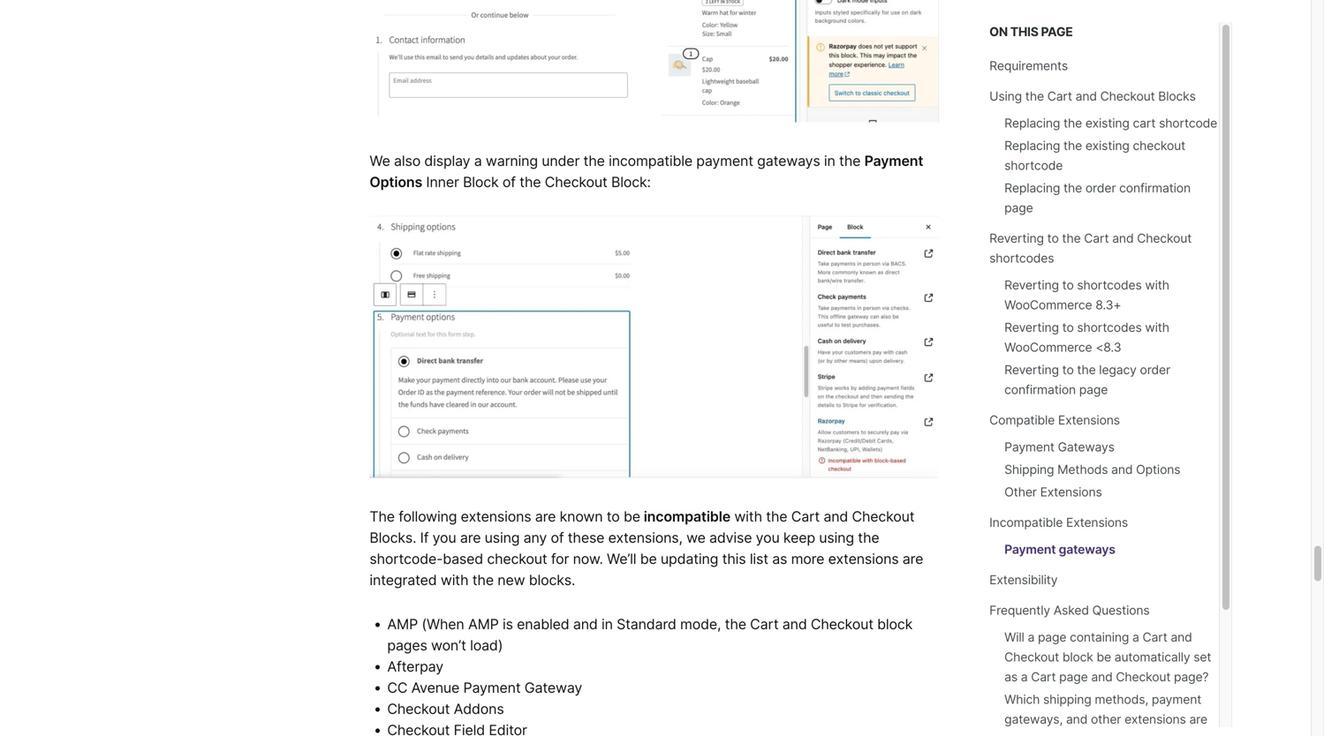 Task type: vqa. For each thing, say whether or not it's contained in the screenshot.


Task type: describe. For each thing, give the bounding box(es) containing it.
compatible extensions link
[[990, 413, 1120, 428]]

1 horizontal spatial gateways
[[1059, 543, 1116, 558]]

incompatible
[[990, 516, 1063, 531]]

the inside amp (when amp is enabled and in standard mode, the cart and checkout block pages won't load) afterpay cc avenue payment gateway checkout addons
[[725, 616, 747, 633]]

which shipping methods, payment gateways, and other extensions are supported? link
[[1005, 693, 1208, 737]]

checkout inside the with the cart and checkout blocks. if you are using any of these extensions, we advise you keep using the shortcode-based checkout for now. we'll be updating this list as more extensions are integrated with the new blocks.
[[487, 551, 547, 568]]

payment inside amp (when amp is enabled and in standard mode, the cart and checkout block pages won't load) afterpay cc avenue payment gateway checkout addons
[[463, 680, 521, 697]]

and down 'shipping'
[[1066, 713, 1088, 728]]

questions
[[1093, 604, 1150, 619]]

afterpay
[[387, 659, 444, 676]]

1 horizontal spatial this
[[1011, 24, 1039, 39]]

compatible extensions
[[990, 413, 1120, 428]]

payment inside will a page containing a cart and checkout block be automatically set as a cart page and checkout page? which shipping methods, payment gateways, and other extensions are supported?
[[1152, 693, 1202, 708]]

extensibility link
[[990, 573, 1058, 588]]

if
[[420, 530, 429, 547]]

and inside the with the cart and checkout blocks. if you are using any of these extensions, we advise you keep using the shortcode-based checkout for now. we'll be updating this list as more extensions are integrated with the new blocks.
[[824, 508, 848, 526]]

with the cart and checkout blocks. if you are using any of these extensions, we advise you keep using the shortcode-based checkout for now. we'll be updating this list as more extensions are integrated with the new blocks.
[[370, 508, 924, 589]]

shipping
[[1005, 463, 1054, 478]]

pages
[[387, 637, 427, 655]]

checkout inside reverting to the cart and checkout shortcodes
[[1137, 231, 1192, 246]]

payment gateways
[[1005, 543, 1116, 558]]

3 replacing from the top
[[1005, 181, 1061, 196]]

gateway
[[525, 680, 582, 697]]

inner
[[426, 173, 459, 191]]

using
[[990, 89, 1022, 104]]

blocks
[[1159, 89, 1196, 104]]

list
[[750, 551, 769, 568]]

1 woocommerce from the top
[[1005, 298, 1093, 313]]

new
[[498, 572, 525, 589]]

containing
[[1070, 630, 1129, 645]]

amp (when amp is enabled and in standard mode, the cart and checkout block pages won't load) afterpay cc avenue payment gateway checkout addons
[[387, 616, 913, 718]]

incompatible for the
[[609, 152, 693, 170]]

and up methods,
[[1092, 670, 1113, 685]]

0 horizontal spatial gateways
[[757, 152, 820, 170]]

reverting to shortcodes with woocommerce <8.3 link
[[1005, 320, 1170, 355]]

payment for payment gateways shipping methods and options other extensions
[[1005, 440, 1055, 455]]

0 horizontal spatial extensions
[[461, 508, 531, 526]]

page?
[[1174, 670, 1209, 685]]

to down reverting to shortcodes with woocommerce 8.3+ link
[[1063, 320, 1074, 335]]

set
[[1194, 650, 1212, 665]]

replacing the existing cart shortcode replacing the existing checkout shortcode replacing the order confirmation page
[[1005, 116, 1218, 216]]

0 vertical spatial shortcode
[[1159, 116, 1218, 131]]

1 you from the left
[[433, 530, 456, 547]]

payment gateways link
[[1005, 440, 1115, 455]]

a up which
[[1021, 670, 1028, 685]]

this inside the with the cart and checkout blocks. if you are using any of these extensions, we advise you keep using the shortcode-based checkout for now. we'll be updating this list as more extensions are integrated with the new blocks.
[[722, 551, 746, 568]]

checkout inside the with the cart and checkout blocks. if you are using any of these extensions, we advise you keep using the shortcode-based checkout for now. we'll be updating this list as more extensions are integrated with the new blocks.
[[852, 508, 915, 526]]

replacing the existing checkout shortcode link
[[1005, 138, 1186, 173]]

display
[[424, 152, 470, 170]]

warning
[[486, 152, 538, 170]]

2 existing from the top
[[1086, 138, 1130, 153]]

the
[[370, 508, 395, 526]]

payment gateways shipping methods and options other extensions
[[1005, 440, 1181, 500]]

extensions inside will a page containing a cart and checkout block be automatically set as a cart page and checkout page? which shipping methods, payment gateways, and other extensions are supported?
[[1125, 713, 1186, 728]]

enabled
[[517, 616, 570, 633]]

cart
[[1133, 116, 1156, 131]]

reverting inside reverting to the cart and checkout shortcodes
[[990, 231, 1044, 246]]

0 horizontal spatial payment
[[697, 152, 754, 170]]

cart inside the with the cart and checkout blocks. if you are using any of these extensions, we advise you keep using the shortcode-based checkout for now. we'll be updating this list as more extensions are integrated with the new blocks.
[[792, 508, 820, 526]]

payment gateways link
[[1005, 543, 1116, 558]]

cart up the automatically
[[1143, 630, 1168, 645]]

we also display a warning under the incompatible payment gateways in the
[[370, 152, 865, 170]]

extensions inside the with the cart and checkout blocks. if you are using any of these extensions, we advise you keep using the shortcode-based checkout for now. we'll be updating this list as more extensions are integrated with the new blocks.
[[828, 551, 899, 568]]

legacy
[[1099, 363, 1137, 378]]

which
[[1005, 693, 1040, 708]]

avenue
[[411, 680, 460, 697]]

replacing the existing cart shortcode link
[[1005, 116, 1218, 131]]

payment for payment gateways
[[1005, 543, 1056, 558]]

these
[[568, 530, 605, 547]]

block:
[[611, 173, 651, 191]]

cart inside reverting to the cart and checkout shortcodes
[[1084, 231, 1109, 246]]

to right known
[[607, 508, 620, 526]]

will
[[1005, 630, 1025, 645]]

asked
[[1054, 604, 1089, 619]]

integrated
[[370, 572, 437, 589]]

using the cart and checkout blocks link
[[990, 89, 1196, 104]]

keep
[[784, 530, 816, 547]]

0 vertical spatial in
[[824, 152, 836, 170]]

standard
[[617, 616, 677, 633]]

order inside 'reverting to shortcodes with woocommerce 8.3+ reverting to shortcodes with woocommerce <8.3 reverting to the legacy order confirmation page'
[[1140, 363, 1171, 378]]

page up 'shipping'
[[1060, 670, 1088, 685]]

addons
[[454, 701, 504, 718]]

0 horizontal spatial shortcode
[[1005, 158, 1063, 173]]

block
[[463, 173, 499, 191]]

to inside reverting to the cart and checkout shortcodes
[[1048, 231, 1059, 246]]

using the cart and checkout blocks
[[990, 89, 1196, 104]]

0 vertical spatial be
[[624, 508, 641, 526]]

blocks.
[[529, 572, 575, 589]]

8.3+
[[1096, 298, 1122, 313]]

on
[[990, 24, 1008, 39]]

replacing the order confirmation page link
[[1005, 181, 1191, 216]]

now.
[[573, 551, 603, 568]]

requirements
[[990, 58, 1068, 73]]

supported?
[[1005, 733, 1070, 737]]

for
[[551, 551, 569, 568]]

blocks.
[[370, 530, 416, 547]]

order inside the replacing the existing cart shortcode replacing the existing checkout shortcode replacing the order confirmation page
[[1086, 181, 1116, 196]]

as inside will a page containing a cart and checkout block be automatically set as a cart page and checkout page? which shipping methods, payment gateways, and other extensions are supported?
[[1005, 670, 1018, 685]]

payment for payment options
[[865, 152, 924, 170]]

shipping methods and options link
[[1005, 463, 1181, 478]]

extensions for incompatible
[[1067, 516, 1128, 531]]

we'll
[[607, 551, 637, 568]]

payment options
[[370, 152, 924, 191]]

2 you from the left
[[756, 530, 780, 547]]

advise
[[710, 530, 752, 547]]

under
[[542, 152, 580, 170]]

will a page containing a cart and checkout block be automatically set as a cart page and checkout page? link
[[1005, 630, 1212, 685]]

the following extensions are known to be incompatible
[[370, 508, 731, 526]]

load)
[[470, 637, 503, 655]]

and up replacing the existing cart shortcode link
[[1076, 89, 1097, 104]]

reverting to shortcodes with woocommerce 8.3+ reverting to shortcodes with woocommerce <8.3 reverting to the legacy order confirmation page
[[1005, 278, 1171, 398]]

gateways,
[[1005, 713, 1063, 728]]



Task type: locate. For each thing, give the bounding box(es) containing it.
payment
[[697, 152, 754, 170], [1152, 693, 1202, 708]]

2 using from the left
[[819, 530, 854, 547]]

0 vertical spatial incompatible
[[609, 152, 693, 170]]

and inside reverting to the cart and checkout shortcodes
[[1113, 231, 1134, 246]]

1 vertical spatial be
[[640, 551, 657, 568]]

using left the any
[[485, 530, 520, 547]]

a up block
[[474, 152, 482, 170]]

methods
[[1058, 463, 1108, 478]]

and up "more"
[[824, 508, 848, 526]]

incompatible
[[609, 152, 693, 170], [644, 508, 731, 526]]

frequently
[[990, 604, 1051, 619]]

reverting to the cart and checkout shortcodes
[[990, 231, 1192, 266]]

cart right mode,
[[750, 616, 779, 633]]

shortcodes up <8.3
[[1077, 320, 1142, 335]]

other
[[1091, 713, 1122, 728]]

shortcode
[[1159, 116, 1218, 131], [1005, 158, 1063, 173]]

compatible
[[990, 413, 1055, 428]]

cart inside amp (when amp is enabled and in standard mode, the cart and checkout block pages won't load) afterpay cc avenue payment gateway checkout addons
[[750, 616, 779, 633]]

the inside 'reverting to shortcodes with woocommerce 8.3+ reverting to shortcodes with woocommerce <8.3 reverting to the legacy order confirmation page'
[[1077, 363, 1096, 378]]

woocommerce up reverting to shortcodes with woocommerce <8.3 link in the top right of the page
[[1005, 298, 1093, 313]]

extensions down methods
[[1041, 485, 1102, 500]]

automatically
[[1115, 650, 1191, 665]]

incompatible extensions
[[990, 516, 1128, 531]]

and right enabled
[[573, 616, 598, 633]]

0 horizontal spatial order
[[1086, 181, 1116, 196]]

in inside amp (when amp is enabled and in standard mode, the cart and checkout block pages won't load) afterpay cc avenue payment gateway checkout addons
[[602, 616, 613, 633]]

0 vertical spatial existing
[[1086, 116, 1130, 131]]

of down warning
[[503, 173, 516, 191]]

reverting to shortcodes with woocommerce 8.3+ link
[[1005, 278, 1170, 313]]

reverting to the legacy order confirmation page link
[[1005, 363, 1171, 398]]

extensions,
[[608, 530, 683, 547]]

payment
[[865, 152, 924, 170], [1005, 440, 1055, 455], [1005, 543, 1056, 558], [463, 680, 521, 697]]

2 vertical spatial be
[[1097, 650, 1112, 665]]

2 vertical spatial extensions
[[1125, 713, 1186, 728]]

be inside the with the cart and checkout blocks. if you are using any of these extensions, we advise you keep using the shortcode-based checkout for now. we'll be updating this list as more extensions are integrated with the new blocks.
[[640, 551, 657, 568]]

and down replacing the order confirmation page link
[[1113, 231, 1134, 246]]

0 horizontal spatial you
[[433, 530, 456, 547]]

1 vertical spatial of
[[551, 530, 564, 547]]

0 horizontal spatial this
[[722, 551, 746, 568]]

confirmation up compatible extensions
[[1005, 383, 1076, 398]]

replacing
[[1005, 116, 1061, 131], [1005, 138, 1061, 153], [1005, 181, 1061, 196]]

1 vertical spatial as
[[1005, 670, 1018, 685]]

inner block of the checkout block:
[[422, 173, 651, 191]]

1 replacing from the top
[[1005, 116, 1061, 131]]

0 vertical spatial gateways
[[757, 152, 820, 170]]

1 vertical spatial checkout
[[487, 551, 547, 568]]

of inside the with the cart and checkout blocks. if you are using any of these extensions, we advise you keep using the shortcode-based checkout for now. we'll be updating this list as more extensions are integrated with the new blocks.
[[551, 530, 564, 547]]

0 horizontal spatial options
[[370, 173, 422, 191]]

will a page containing a cart and checkout block be automatically set as a cart page and checkout page? which shipping methods, payment gateways, and other extensions are supported?
[[1005, 630, 1212, 737]]

1 horizontal spatial options
[[1136, 463, 1181, 478]]

checkout
[[1101, 89, 1155, 104], [545, 173, 608, 191], [1137, 231, 1192, 246], [852, 508, 915, 526], [811, 616, 874, 633], [1005, 650, 1059, 665], [1116, 670, 1171, 685], [387, 701, 450, 718]]

0 horizontal spatial block
[[878, 616, 913, 633]]

1 vertical spatial existing
[[1086, 138, 1130, 153]]

order right the legacy on the right
[[1140, 363, 1171, 378]]

extensibility
[[990, 573, 1058, 588]]

0 horizontal spatial of
[[503, 173, 516, 191]]

extensions up the any
[[461, 508, 531, 526]]

0 vertical spatial extensions
[[1058, 413, 1120, 428]]

1 vertical spatial incompatible
[[644, 508, 731, 526]]

2 replacing from the top
[[1005, 138, 1061, 153]]

updating
[[661, 551, 719, 568]]

0 vertical spatial confirmation
[[1120, 181, 1191, 196]]

1 vertical spatial woocommerce
[[1005, 340, 1093, 355]]

1 horizontal spatial payment
[[1152, 693, 1202, 708]]

1 vertical spatial block
[[1063, 650, 1094, 665]]

0 vertical spatial block
[[878, 616, 913, 633]]

also
[[394, 152, 421, 170]]

0 horizontal spatial using
[[485, 530, 520, 547]]

1 vertical spatial shortcode
[[1005, 158, 1063, 173]]

<8.3
[[1096, 340, 1122, 355]]

incompatible for be
[[644, 508, 731, 526]]

methods,
[[1095, 693, 1149, 708]]

0 vertical spatial this
[[1011, 24, 1039, 39]]

1 using from the left
[[485, 530, 520, 547]]

reverting to the cart and checkout shortcodes link
[[990, 231, 1192, 266]]

2 vertical spatial shortcodes
[[1077, 320, 1142, 335]]

incompatible extensions link
[[990, 516, 1128, 531]]

shortcode-
[[370, 551, 443, 568]]

incompatible up we
[[644, 508, 731, 526]]

confirmation inside the replacing the existing cart shortcode replacing the existing checkout shortcode replacing the order confirmation page
[[1120, 181, 1191, 196]]

the inside reverting to the cart and checkout shortcodes
[[1062, 231, 1081, 246]]

2 woocommerce from the top
[[1005, 340, 1093, 355]]

0 vertical spatial of
[[503, 173, 516, 191]]

0 vertical spatial payment
[[697, 152, 754, 170]]

requirements link
[[990, 58, 1068, 73]]

extensions for compatible
[[1058, 413, 1120, 428]]

payment inside the payment gateways shipping methods and options other extensions
[[1005, 440, 1055, 455]]

gateways
[[1058, 440, 1115, 455]]

cart down replacing the order confirmation page link
[[1084, 231, 1109, 246]]

block inside will a page containing a cart and checkout block be automatically set as a cart page and checkout page? which shipping methods, payment gateways, and other extensions are supported?
[[1063, 650, 1094, 665]]

page down the legacy on the right
[[1080, 383, 1108, 398]]

known
[[560, 508, 603, 526]]

confirmation
[[1120, 181, 1191, 196], [1005, 383, 1076, 398]]

this right on
[[1011, 24, 1039, 39]]

2 horizontal spatial extensions
[[1125, 713, 1186, 728]]

other extensions link
[[1005, 485, 1102, 500]]

1 vertical spatial shortcodes
[[1077, 278, 1142, 293]]

0 vertical spatial replacing
[[1005, 116, 1061, 131]]

2 vertical spatial extensions
[[1067, 516, 1128, 531]]

options right methods
[[1136, 463, 1181, 478]]

and inside the payment gateways shipping methods and options other extensions
[[1112, 463, 1133, 478]]

page inside 'reverting to shortcodes with woocommerce 8.3+ reverting to shortcodes with woocommerce <8.3 reverting to the legacy order confirmation page'
[[1080, 383, 1108, 398]]

and up the automatically
[[1171, 630, 1193, 645]]

be down extensions,
[[640, 551, 657, 568]]

woocommerce up reverting to the legacy order confirmation page link at the right of page
[[1005, 340, 1093, 355]]

block inside amp (when amp is enabled and in standard mode, the cart and checkout block pages won't load) afterpay cc avenue payment gateway checkout addons
[[878, 616, 913, 633]]

extensions down methods,
[[1125, 713, 1186, 728]]

to
[[1048, 231, 1059, 246], [1063, 278, 1074, 293], [1063, 320, 1074, 335], [1063, 363, 1074, 378], [607, 508, 620, 526]]

in
[[824, 152, 836, 170], [602, 616, 613, 633]]

a right will
[[1028, 630, 1035, 645]]

options inside the payment gateways shipping methods and options other extensions
[[1136, 463, 1181, 478]]

1 vertical spatial gateways
[[1059, 543, 1116, 558]]

options inside payment options
[[370, 173, 422, 191]]

incompatible up "block:"
[[609, 152, 693, 170]]

frequently asked questions link
[[990, 604, 1150, 619]]

shortcodes up reverting to shortcodes with woocommerce 8.3+ link
[[990, 251, 1054, 266]]

1 horizontal spatial extensions
[[828, 551, 899, 568]]

cart
[[1048, 89, 1073, 104], [1084, 231, 1109, 246], [792, 508, 820, 526], [750, 616, 779, 633], [1143, 630, 1168, 645], [1031, 670, 1056, 685]]

as up which
[[1005, 670, 1018, 685]]

order down replacing the existing checkout shortcode "link" on the right of the page
[[1086, 181, 1116, 196]]

extensions inside the payment gateways shipping methods and options other extensions
[[1041, 485, 1102, 500]]

more
[[791, 551, 825, 568]]

1 vertical spatial in
[[602, 616, 613, 633]]

2 vertical spatial replacing
[[1005, 181, 1061, 196]]

you up list
[[756, 530, 780, 547]]

amp
[[387, 616, 418, 633]]

be up extensions,
[[624, 508, 641, 526]]

1 vertical spatial payment
[[1152, 693, 1202, 708]]

to down reverting to shortcodes with woocommerce <8.3 link in the top right of the page
[[1063, 363, 1074, 378]]

options
[[370, 173, 422, 191], [1136, 463, 1181, 478]]

the
[[1026, 89, 1044, 104], [1064, 116, 1083, 131], [1064, 138, 1083, 153], [584, 152, 605, 170], [839, 152, 861, 170], [520, 173, 541, 191], [1064, 181, 1083, 196], [1062, 231, 1081, 246], [1077, 363, 1096, 378], [766, 508, 788, 526], [858, 530, 880, 547], [472, 572, 494, 589], [725, 616, 747, 633]]

options down the also
[[370, 173, 422, 191]]

1 horizontal spatial shortcode
[[1159, 116, 1218, 131]]

0 vertical spatial as
[[772, 551, 788, 568]]

as right list
[[772, 551, 788, 568]]

won't
[[431, 637, 466, 655]]

be down containing
[[1097, 650, 1112, 665]]

0 vertical spatial order
[[1086, 181, 1116, 196]]

shortcode up replacing the order confirmation page link
[[1005, 158, 1063, 173]]

extensions up payment gateways
[[1067, 516, 1128, 531]]

confirmation inside 'reverting to shortcodes with woocommerce 8.3+ reverting to shortcodes with woocommerce <8.3 reverting to the legacy order confirmation page'
[[1005, 383, 1076, 398]]

0 vertical spatial checkout
[[1133, 138, 1186, 153]]

cart up keep
[[792, 508, 820, 526]]

1 horizontal spatial confirmation
[[1120, 181, 1191, 196]]

be
[[624, 508, 641, 526], [640, 551, 657, 568], [1097, 650, 1112, 665]]

be inside will a page containing a cart and checkout block be automatically set as a cart page and checkout page? which shipping methods, payment gateways, and other extensions are supported?
[[1097, 650, 1112, 665]]

a up the automatically
[[1133, 630, 1140, 645]]

1 horizontal spatial block
[[1063, 650, 1094, 665]]

0 vertical spatial shortcodes
[[990, 251, 1054, 266]]

(when amp is
[[422, 616, 513, 633]]

gateways
[[757, 152, 820, 170], [1059, 543, 1116, 558]]

of up for
[[551, 530, 564, 547]]

based
[[443, 551, 483, 568]]

checkout down cart
[[1133, 138, 1186, 153]]

checkout inside the replacing the existing cart shortcode replacing the existing checkout shortcode replacing the order confirmation page
[[1133, 138, 1186, 153]]

shortcodes up 8.3+
[[1077, 278, 1142, 293]]

cart up which
[[1031, 670, 1056, 685]]

1 vertical spatial order
[[1140, 363, 1171, 378]]

1 vertical spatial this
[[722, 551, 746, 568]]

1 horizontal spatial order
[[1140, 363, 1171, 378]]

mode,
[[680, 616, 721, 633]]

1 vertical spatial confirmation
[[1005, 383, 1076, 398]]

this
[[1011, 24, 1039, 39], [722, 551, 746, 568]]

1 vertical spatial replacing
[[1005, 138, 1061, 153]]

1 horizontal spatial you
[[756, 530, 780, 547]]

we
[[687, 530, 706, 547]]

shortcodes inside reverting to the cart and checkout shortcodes
[[990, 251, 1054, 266]]

0 horizontal spatial in
[[602, 616, 613, 633]]

checkout
[[1133, 138, 1186, 153], [487, 551, 547, 568]]

0 vertical spatial options
[[370, 173, 422, 191]]

1 vertical spatial extensions
[[1041, 485, 1102, 500]]

1 horizontal spatial as
[[1005, 670, 1018, 685]]

page up requirements
[[1041, 24, 1073, 39]]

as
[[772, 551, 788, 568], [1005, 670, 1018, 685]]

to down reverting to the cart and checkout shortcodes link on the right top of page
[[1063, 278, 1074, 293]]

other
[[1005, 485, 1037, 500]]

payment inside payment options
[[865, 152, 924, 170]]

extensions right "more"
[[828, 551, 899, 568]]

page down frequently asked questions
[[1038, 630, 1067, 645]]

extensions
[[461, 508, 531, 526], [828, 551, 899, 568], [1125, 713, 1186, 728]]

1 vertical spatial options
[[1136, 463, 1181, 478]]

0 horizontal spatial checkout
[[487, 551, 547, 568]]

and down "more"
[[783, 616, 807, 633]]

cc
[[387, 680, 408, 697]]

1 horizontal spatial in
[[824, 152, 836, 170]]

following
[[399, 508, 457, 526]]

reverting
[[990, 231, 1044, 246], [1005, 278, 1059, 293], [1005, 320, 1059, 335], [1005, 363, 1059, 378]]

are inside will a page containing a cart and checkout block be automatically set as a cart page and checkout page? which shipping methods, payment gateways, and other extensions are supported?
[[1190, 713, 1208, 728]]

existing down using the cart and checkout blocks
[[1086, 116, 1130, 131]]

shortcodes
[[990, 251, 1054, 266], [1077, 278, 1142, 293], [1077, 320, 1142, 335]]

you right if
[[433, 530, 456, 547]]

are
[[535, 508, 556, 526], [460, 530, 481, 547], [903, 551, 924, 568], [1190, 713, 1208, 728]]

of
[[503, 173, 516, 191], [551, 530, 564, 547]]

page up reverting to the cart and checkout shortcodes
[[1005, 201, 1033, 216]]

this down advise
[[722, 551, 746, 568]]

and right methods
[[1112, 463, 1133, 478]]

existing down replacing the existing cart shortcode link
[[1086, 138, 1130, 153]]

as inside the with the cart and checkout blocks. if you are using any of these extensions, we advise you keep using the shortcode-based checkout for now. we'll be updating this list as more extensions are integrated with the new blocks.
[[772, 551, 788, 568]]

frequently asked questions
[[990, 604, 1150, 619]]

checkout up new
[[487, 551, 547, 568]]

using up "more"
[[819, 530, 854, 547]]

confirmation down cart
[[1120, 181, 1191, 196]]

we
[[370, 152, 390, 170]]

page inside the replacing the existing cart shortcode replacing the existing checkout shortcode replacing the order confirmation page
[[1005, 201, 1033, 216]]

1 horizontal spatial of
[[551, 530, 564, 547]]

shortcode down blocks
[[1159, 116, 1218, 131]]

1 existing from the top
[[1086, 116, 1130, 131]]

0 vertical spatial woocommerce
[[1005, 298, 1093, 313]]

any
[[524, 530, 547, 547]]

with
[[1145, 278, 1170, 293], [1145, 320, 1170, 335], [735, 508, 762, 526], [441, 572, 469, 589]]

order
[[1086, 181, 1116, 196], [1140, 363, 1171, 378]]

to down replacing the order confirmation page link
[[1048, 231, 1059, 246]]

0 horizontal spatial as
[[772, 551, 788, 568]]

shipping
[[1044, 693, 1092, 708]]

on this page
[[990, 24, 1073, 39]]

0 horizontal spatial confirmation
[[1005, 383, 1076, 398]]

cart down requirements
[[1048, 89, 1073, 104]]

0 vertical spatial extensions
[[461, 508, 531, 526]]

1 horizontal spatial checkout
[[1133, 138, 1186, 153]]

1 vertical spatial extensions
[[828, 551, 899, 568]]

1 horizontal spatial using
[[819, 530, 854, 547]]

extensions up gateways
[[1058, 413, 1120, 428]]



